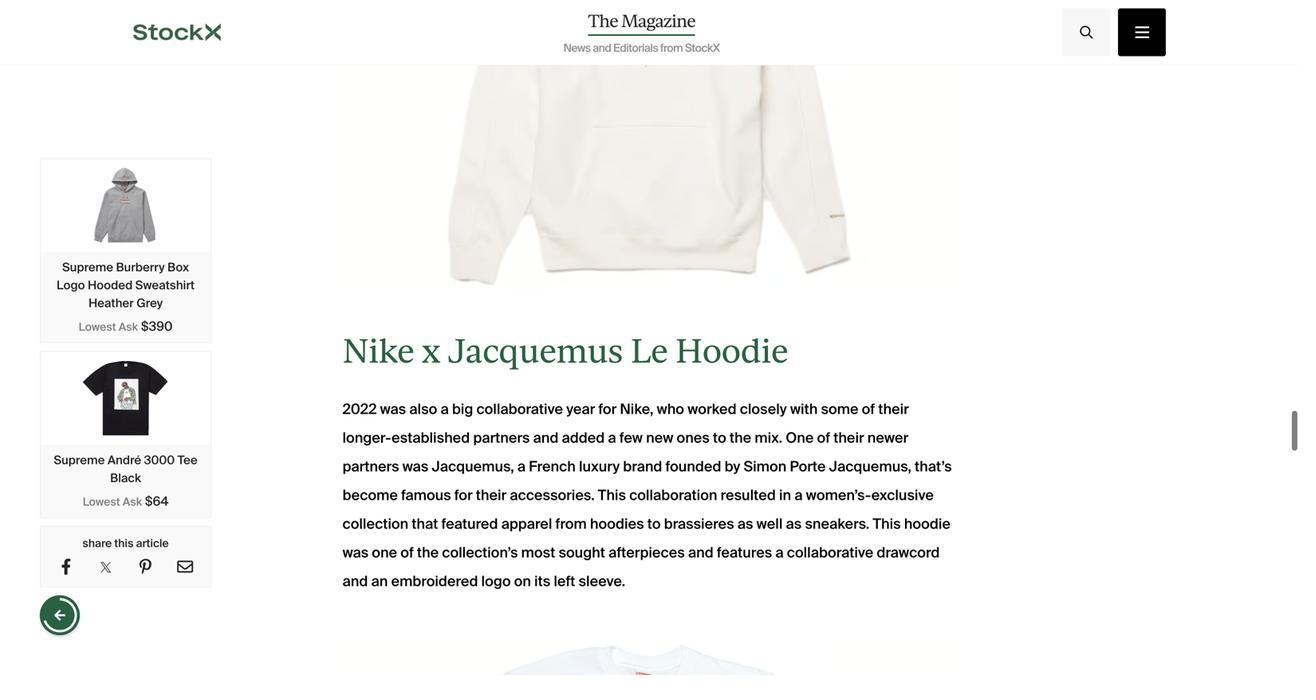 Task type: locate. For each thing, give the bounding box(es) containing it.
well
[[757, 516, 783, 534]]

on
[[514, 573, 531, 591]]

hoodies
[[590, 516, 644, 534]]

their up newer
[[879, 401, 910, 419]]

jacquemus,
[[432, 458, 514, 477], [830, 458, 912, 477]]

collaborative right big
[[477, 401, 563, 419]]

a right the in
[[795, 487, 803, 505]]

0 vertical spatial collaborative
[[477, 401, 563, 419]]

the down the that
[[417, 544, 439, 563]]

1 vertical spatial supreme
[[54, 453, 105, 468]]

2 as from the left
[[786, 516, 802, 534]]

0 vertical spatial for
[[599, 401, 617, 419]]

supreme burberry box logo hooded sweatshirt heather grey
[[57, 260, 195, 311]]

1 vertical spatial from
[[556, 516, 587, 534]]

the left the mix.
[[730, 429, 752, 448]]

2022
[[343, 401, 377, 419]]

supreme up the logo
[[62, 260, 113, 275]]

of
[[862, 401, 876, 419], [818, 429, 831, 448], [401, 544, 414, 563]]

as
[[738, 516, 754, 534], [786, 516, 802, 534]]

1 vertical spatial to
[[648, 516, 661, 534]]

by
[[725, 458, 741, 477]]

jacquemus, down established
[[432, 458, 514, 477]]

founded
[[666, 458, 722, 477]]

0 vertical spatial lowest
[[79, 320, 116, 335]]

one
[[372, 544, 397, 563]]

0 horizontal spatial the
[[417, 544, 439, 563]]

newer
[[868, 429, 909, 448]]

that
[[412, 516, 438, 534]]

from down magazine
[[661, 41, 683, 55]]

lowest inside "lowest ask $64"
[[83, 495, 120, 510]]

featured
[[442, 516, 498, 534]]

this up hoodies
[[598, 487, 626, 505]]

logo
[[57, 278, 85, 293]]

ones
[[677, 429, 710, 448]]

1 horizontal spatial collaborative
[[787, 544, 874, 563]]

ask left $64 at left
[[123, 495, 142, 510]]

1 vertical spatial for
[[455, 487, 473, 505]]

2 jacquemus, from the left
[[830, 458, 912, 477]]

collaborative
[[477, 401, 563, 419], [787, 544, 874, 563]]

was up famous
[[403, 458, 429, 477]]

1 horizontal spatial as
[[786, 516, 802, 534]]

porte
[[790, 458, 826, 477]]

editorials
[[614, 41, 658, 55]]

an
[[371, 573, 388, 591]]

0 vertical spatial from
[[661, 41, 683, 55]]

0 vertical spatial to
[[713, 429, 727, 448]]

heather
[[89, 296, 134, 311]]

2 horizontal spatial of
[[862, 401, 876, 419]]

1 horizontal spatial this
[[873, 516, 901, 534]]

from
[[661, 41, 683, 55], [556, 516, 587, 534]]

supreme for $64
[[54, 453, 105, 468]]

0 horizontal spatial jacquemus,
[[432, 458, 514, 477]]

a
[[441, 401, 449, 419], [608, 429, 617, 448], [518, 458, 526, 477], [795, 487, 803, 505], [776, 544, 784, 563]]

supreme inside supreme andré 3000 tee black
[[54, 453, 105, 468]]

for up featured
[[455, 487, 473, 505]]

x
[[422, 332, 440, 370]]

supreme
[[62, 260, 113, 275], [54, 453, 105, 468]]

0 horizontal spatial this
[[598, 487, 626, 505]]

that's
[[915, 458, 952, 477]]

1 horizontal spatial of
[[818, 429, 831, 448]]

lowest for $64
[[83, 495, 120, 510]]

0 horizontal spatial as
[[738, 516, 754, 534]]

2 vertical spatial their
[[476, 487, 507, 505]]

for right year
[[599, 401, 617, 419]]

to
[[713, 429, 727, 448], [648, 516, 661, 534]]

1 vertical spatial their
[[834, 429, 865, 448]]

drawcord
[[877, 544, 940, 563]]

worked
[[688, 401, 737, 419]]

mix.
[[755, 429, 783, 448]]

their down some on the bottom right
[[834, 429, 865, 448]]

simon
[[744, 458, 787, 477]]

the magazine
[[588, 11, 696, 31]]

jacquemus
[[448, 332, 623, 370]]

brand
[[623, 458, 663, 477]]

1 vertical spatial ask
[[123, 495, 142, 510]]

a left big
[[441, 401, 449, 419]]

lowest down heather
[[79, 320, 116, 335]]

and
[[593, 41, 612, 55], [533, 429, 559, 448], [689, 544, 714, 563], [343, 573, 368, 591]]

a left 'french' on the bottom left
[[518, 458, 526, 477]]

0 vertical spatial ask
[[119, 320, 138, 335]]

box
[[168, 260, 189, 275]]

0 horizontal spatial to
[[648, 516, 661, 534]]

embroidered
[[391, 573, 478, 591]]

$64
[[145, 494, 169, 510]]

1 horizontal spatial jacquemus,
[[830, 458, 912, 477]]

1 horizontal spatial from
[[661, 41, 683, 55]]

also
[[410, 401, 438, 419]]

partners up become
[[343, 458, 399, 477]]

luxury
[[579, 458, 620, 477]]

was
[[380, 401, 406, 419], [403, 458, 429, 477], [343, 544, 369, 563]]

and left an on the left of page
[[343, 573, 368, 591]]

share
[[83, 537, 112, 551]]

jacquemus, down newer
[[830, 458, 912, 477]]

as left the well
[[738, 516, 754, 534]]

0 vertical spatial this
[[598, 487, 626, 505]]

famous
[[401, 487, 451, 505]]

ask inside the lowest ask $390
[[119, 320, 138, 335]]

supreme left andré
[[54, 453, 105, 468]]

2 vertical spatial of
[[401, 544, 414, 563]]

0 horizontal spatial from
[[556, 516, 587, 534]]

this
[[114, 537, 134, 551]]

0 vertical spatial the
[[730, 429, 752, 448]]

the
[[730, 429, 752, 448], [417, 544, 439, 563]]

0 horizontal spatial partners
[[343, 458, 399, 477]]

1 jacquemus, from the left
[[432, 458, 514, 477]]

to right ones
[[713, 429, 727, 448]]

0 horizontal spatial collaborative
[[477, 401, 563, 419]]

few
[[620, 429, 643, 448]]

collection's
[[442, 544, 518, 563]]

this down exclusive
[[873, 516, 901, 534]]

ask inside "lowest ask $64"
[[123, 495, 142, 510]]

a left few
[[608, 429, 617, 448]]

1 vertical spatial the
[[417, 544, 439, 563]]

2 vertical spatial was
[[343, 544, 369, 563]]

big
[[452, 401, 473, 419]]

ask left $390
[[119, 320, 138, 335]]

their up featured
[[476, 487, 507, 505]]

0 vertical spatial supreme
[[62, 260, 113, 275]]

partners
[[474, 429, 530, 448], [343, 458, 399, 477]]

ask
[[119, 320, 138, 335], [123, 495, 142, 510]]

exclusive
[[872, 487, 934, 505]]

1 horizontal spatial partners
[[474, 429, 530, 448]]

was left one
[[343, 544, 369, 563]]

the
[[588, 11, 618, 31]]

lowest down black
[[83, 495, 120, 510]]

collaboration
[[630, 487, 718, 505]]

sweatshirt
[[135, 278, 195, 293]]

logo
[[482, 573, 511, 591]]

collection
[[343, 516, 409, 534]]

news and editorials from stockx
[[564, 41, 720, 55]]

lowest
[[79, 320, 116, 335], [83, 495, 120, 510]]

partners up 'french' on the bottom left
[[474, 429, 530, 448]]

0 vertical spatial of
[[862, 401, 876, 419]]

was left also
[[380, 401, 406, 419]]

$390
[[141, 318, 173, 335]]

who
[[657, 401, 685, 419]]

to up afterpieces
[[648, 516, 661, 534]]

2 horizontal spatial their
[[879, 401, 910, 419]]

0 vertical spatial their
[[879, 401, 910, 419]]

0 horizontal spatial of
[[401, 544, 414, 563]]

nike x jacquemus le hoodie link
[[343, 332, 789, 370]]

1 vertical spatial lowest
[[83, 495, 120, 510]]

0 horizontal spatial for
[[455, 487, 473, 505]]

a down the well
[[776, 544, 784, 563]]

0 horizontal spatial their
[[476, 487, 507, 505]]

Search for articles, series, etc. text field
[[1063, 8, 1111, 56]]

as right the well
[[786, 516, 802, 534]]

collaborative down sneakers.
[[787, 544, 874, 563]]

supreme inside supreme burberry box logo hooded sweatshirt heather grey
[[62, 260, 113, 275]]

this
[[598, 487, 626, 505], [873, 516, 901, 534]]

their
[[879, 401, 910, 419], [834, 429, 865, 448], [476, 487, 507, 505]]

for
[[599, 401, 617, 419], [455, 487, 473, 505]]

features
[[717, 544, 773, 563]]

lowest inside the lowest ask $390
[[79, 320, 116, 335]]

from up sought
[[556, 516, 587, 534]]

hoodie
[[905, 516, 951, 534]]



Task type: vqa. For each thing, say whether or not it's contained in the screenshot.
middle of
yes



Task type: describe. For each thing, give the bounding box(es) containing it.
and up 'french' on the bottom left
[[533, 429, 559, 448]]

1 horizontal spatial their
[[834, 429, 865, 448]]

2022 was also a big collaborative year for nike, who worked closely with some of their longer-established partners and added a few new ones to the mix. one of their newer partners was jacquemus, a french luxury brand founded by simon porte jacquemus, that's become famous for their accessories. this collaboration resulted in a women's-exclusive collection that featured apparel from hoodies to brassieres as well as sneakers. this hoodie was one of the collection's most sought afterpieces and features a collaborative drawcord and an embroidered logo on its left sleeve.
[[343, 401, 952, 591]]

resulted
[[721, 487, 776, 505]]

hooded
[[88, 278, 133, 293]]

1 vertical spatial partners
[[343, 458, 399, 477]]

apparel
[[502, 516, 553, 534]]

added
[[562, 429, 605, 448]]

women's-
[[807, 487, 872, 505]]

supreme andré 3000 tee black
[[54, 453, 198, 486]]

most
[[522, 544, 556, 563]]

3000
[[144, 453, 175, 468]]

1 horizontal spatial to
[[713, 429, 727, 448]]

1 horizontal spatial for
[[599, 401, 617, 419]]

new
[[646, 429, 674, 448]]

article
[[136, 537, 169, 551]]

hoodie
[[676, 332, 789, 370]]

french
[[529, 458, 576, 477]]

1 vertical spatial of
[[818, 429, 831, 448]]

nike
[[343, 332, 414, 370]]

with
[[791, 401, 818, 419]]

le
[[631, 332, 668, 370]]

magazine
[[622, 11, 696, 31]]

grey
[[137, 296, 163, 311]]

closely
[[740, 401, 787, 419]]

one
[[786, 429, 814, 448]]

left
[[554, 573, 576, 591]]

1 horizontal spatial the
[[730, 429, 752, 448]]

its
[[535, 573, 551, 591]]

nike,
[[620, 401, 654, 419]]

become
[[343, 487, 398, 505]]

1 as from the left
[[738, 516, 754, 534]]

0 vertical spatial partners
[[474, 429, 530, 448]]

brassieres
[[664, 516, 735, 534]]

supreme for $390
[[62, 260, 113, 275]]

afterpieces
[[609, 544, 685, 563]]

sleeve.
[[579, 573, 626, 591]]

0 vertical spatial was
[[380, 401, 406, 419]]

lowest ask $64
[[83, 494, 169, 510]]

in
[[780, 487, 792, 505]]

black
[[110, 471, 141, 486]]

nike x jacquemus le hoodie
[[343, 332, 789, 370]]

longer-
[[343, 429, 392, 448]]

burberry
[[116, 260, 165, 275]]

1 vertical spatial collaborative
[[787, 544, 874, 563]]

news
[[564, 41, 591, 55]]

sneakers.
[[805, 516, 870, 534]]

lowest for $390
[[79, 320, 116, 335]]

ask for $64
[[123, 495, 142, 510]]

1 vertical spatial was
[[403, 458, 429, 477]]

stockx
[[685, 41, 720, 55]]

andré
[[108, 453, 141, 468]]

accessories.
[[510, 487, 595, 505]]

sought
[[559, 544, 606, 563]]

established
[[392, 429, 470, 448]]

lowest ask $390
[[79, 318, 173, 335]]

from inside "2022 was also a big collaborative year for nike, who worked closely with some of their longer-established partners and added a few new ones to the mix. one of their newer partners was jacquemus, a french luxury brand founded by simon porte jacquemus, that's become famous for their accessories. this collaboration resulted in a women's-exclusive collection that featured apparel from hoodies to brassieres as well as sneakers. this hoodie was one of the collection's most sought afterpieces and features a collaborative drawcord and an embroidered logo on its left sleeve."
[[556, 516, 587, 534]]

tee
[[178, 453, 198, 468]]

ask for $390
[[119, 320, 138, 335]]

and right news
[[593, 41, 612, 55]]

share this article
[[83, 537, 169, 551]]

and down brassieres
[[689, 544, 714, 563]]

1 vertical spatial this
[[873, 516, 901, 534]]

year
[[567, 401, 596, 419]]

some
[[821, 401, 859, 419]]



